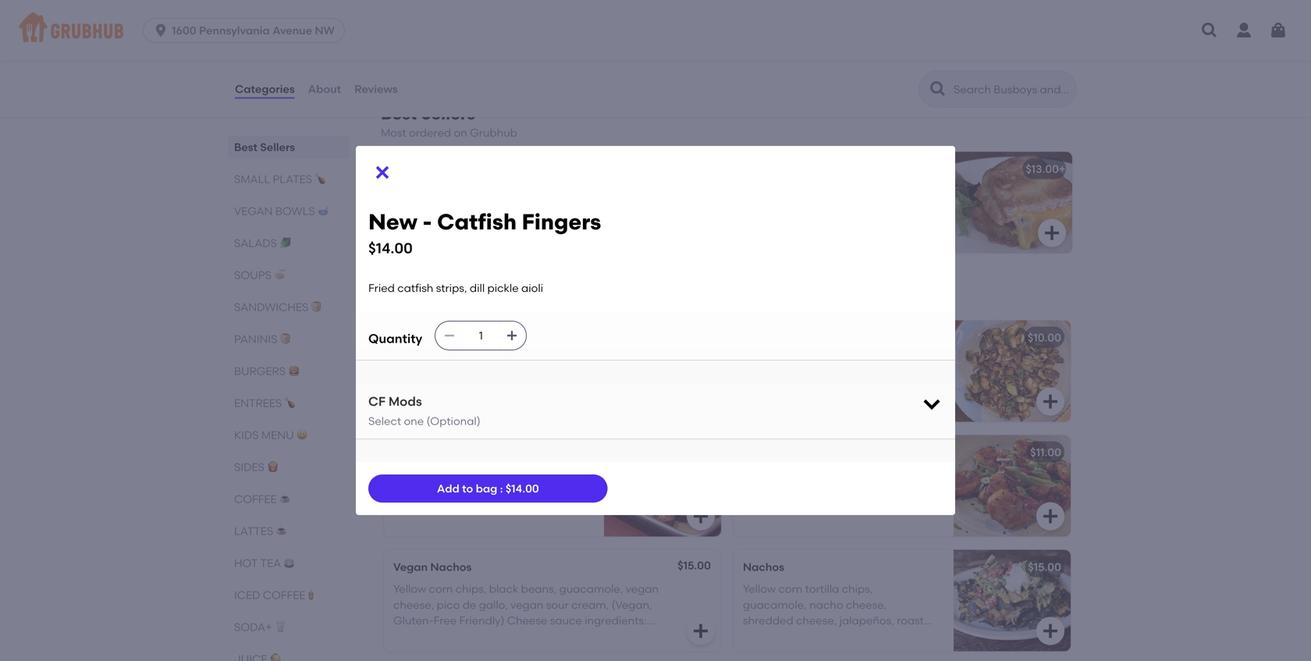 Task type: vqa. For each thing, say whether or not it's contained in the screenshot.
the Categories button
yes



Task type: describe. For each thing, give the bounding box(es) containing it.
vinaigrette
[[795, 369, 852, 382]]

🥬
[[280, 237, 291, 250]]

catfish for new - catfish fingers $14.00
[[437, 209, 517, 235]]

cilantro-
[[535, 468, 580, 481]]

lattes ☕️
[[234, 525, 287, 538]]

hot tea 🍵
[[234, 557, 295, 570]]

avenue
[[273, 24, 312, 37]]

salads 🥬
[[234, 237, 291, 250]]

categories
[[235, 82, 295, 96]]

bbq
[[743, 484, 766, 497]]

one
[[404, 415, 424, 428]]

select
[[368, 415, 401, 428]]

bowls
[[275, 205, 315, 218]]

seed
[[743, 499, 769, 513]]

on
[[454, 126, 467, 139]]

(vegan, for harissa,
[[454, 484, 494, 497]]

$14.00 for new - catfish fingers
[[368, 240, 413, 257]]

salads
[[234, 237, 277, 250]]

1600 pennsylvania avenue nw
[[172, 24, 335, 37]]

paninis 🍞
[[234, 333, 291, 346]]

sandwiches 🍞
[[234, 301, 322, 314]]

best sellers most ordered on grubhub
[[381, 104, 517, 139]]

iced coffee🧋
[[234, 589, 316, 602]]

seed,
[[839, 515, 868, 528]]

best sellers
[[234, 141, 295, 154]]

brussels sprouts image
[[954, 320, 1071, 422]]

crispy brussels sprouts, white balsamic vinaigrette (vegan, gluten- free friendly).    possible allergies: shallots
[[743, 353, 938, 414]]

sides 🍟
[[234, 461, 278, 474]]

coffee
[[234, 493, 277, 506]]

$14.00 for add to bag
[[506, 482, 539, 495]]

aioli inside cauliflower, garlic harissa, cilantro- lemon aioli (vegan, gluten-free friendly).
[[429, 484, 451, 497]]

0 vertical spatial pickle
[[487, 281, 519, 295]]

1 vertical spatial catfish
[[422, 353, 458, 366]]

cf
[[368, 394, 386, 409]]

nw
[[315, 24, 335, 37]]

soda+
[[234, 621, 272, 634]]

shallots
[[743, 400, 785, 414]]

🍞 for paninis 🍞
[[280, 333, 291, 346]]

bag
[[476, 482, 497, 495]]

🍔
[[288, 365, 299, 378]]

svg image inside the 1600 pennsylvania avenue nw button
[[153, 23, 169, 38]]

(vegan)
[[771, 499, 813, 513]]

protein,
[[765, 468, 805, 481]]

$11.00
[[1031, 446, 1062, 459]]

1 horizontal spatial small
[[381, 284, 438, 304]]

harissa,
[[491, 468, 532, 481]]

0 vertical spatial catfish
[[397, 281, 433, 295]]

fingers for new - catfish fingers
[[469, 331, 508, 344]]

sides
[[234, 461, 265, 474]]

+
[[1059, 162, 1066, 176]]

pennsylvania
[[199, 24, 270, 37]]

cauliflower, garlic harissa, cilantro- lemon aioli (vegan, gluten-free friendly).
[[393, 468, 580, 513]]

1 nachos from the left
[[430, 560, 472, 574]]

🍜
[[274, 269, 285, 282]]

grilled cheese panini image
[[955, 152, 1073, 253]]

🥣
[[318, 205, 329, 218]]

cf mods select one (optional)
[[368, 394, 481, 428]]

1 horizontal spatial small plates 🍗
[[381, 284, 525, 304]]

mods
[[389, 394, 422, 409]]

sellers for best sellers most ordered on grubhub
[[421, 104, 475, 124]]

☕️ for coffee ☕️
[[279, 493, 290, 506]]

cauliflower bites image
[[604, 435, 721, 537]]

:
[[500, 482, 503, 495]]

1600 pennsylvania avenue nw button
[[143, 18, 351, 43]]

1600
[[172, 24, 196, 37]]

lattes
[[234, 525, 273, 538]]

soups 🍜
[[234, 269, 285, 282]]

0 vertical spatial strips,
[[436, 281, 467, 295]]

soy
[[743, 468, 762, 481]]

quantity
[[368, 331, 422, 346]]

2 nachos from the left
[[743, 560, 784, 574]]

spicy
[[859, 468, 886, 481]]

🍟
[[267, 461, 278, 474]]

1 vertical spatial fried
[[393, 353, 420, 366]]

1 vertical spatial fried catfish strips, dill pickle aioli
[[393, 353, 568, 366]]

soda+ 🥛
[[234, 621, 286, 634]]

Input item quantity number field
[[464, 322, 498, 350]]

korean
[[889, 468, 927, 481]]

0 vertical spatial to
[[462, 482, 473, 495]]

categories button
[[234, 61, 296, 117]]

2 horizontal spatial 🍗
[[509, 284, 525, 304]]

crispy
[[743, 353, 777, 366]]

allergies: inside soy protein, scallions, spicy korean bbq sauce, scallion , black sesame seed (vegan)  add to possible allergies: sesame seed, gluten
[[743, 515, 791, 528]]

grubhub
[[470, 126, 517, 139]]

gluten
[[871, 515, 906, 528]]

main navigation navigation
[[0, 0, 1311, 61]]

0 vertical spatial fried catfish strips, dill pickle aioli
[[368, 281, 543, 295]]

search icon image
[[929, 80, 948, 98]]

sauce,
[[769, 484, 804, 497]]

scallions,
[[808, 468, 856, 481]]

scallion
[[806, 484, 847, 497]]

1 vertical spatial pickle
[[512, 353, 544, 366]]

sandwiches
[[234, 301, 309, 314]]

to inside soy protein, scallions, spicy korean bbq sauce, scallion , black sesame seed (vegan)  add to possible allergies: sesame seed, gluten
[[840, 499, 851, 513]]

Search Busboys and Poets - 450 K search field
[[952, 82, 1072, 97]]

(optional)
[[427, 415, 481, 428]]

menu
[[261, 429, 294, 442]]

balsamic
[[743, 369, 792, 382]]

ordered
[[409, 126, 451, 139]]

coffee🧋
[[263, 589, 316, 602]]

🍵
[[284, 557, 295, 570]]

add inside soy protein, scallions, spicy korean bbq sauce, scallion , black sesame seed (vegan)  add to possible allergies: sesame seed, gluten
[[816, 499, 838, 513]]



Task type: locate. For each thing, give the bounding box(es) containing it.
fried up quantity
[[368, 281, 395, 295]]

new for new - catfish fingers
[[393, 331, 418, 344]]

1 horizontal spatial $14.00
[[506, 482, 539, 495]]

1 vertical spatial strips,
[[461, 353, 492, 366]]

1 horizontal spatial free
[[743, 385, 766, 398]]

1 vertical spatial best
[[234, 141, 258, 154]]

0 vertical spatial sellers
[[421, 104, 475, 124]]

catfish for new - catfish fingers
[[427, 331, 467, 344]]

0 horizontal spatial nachos
[[430, 560, 472, 574]]

😀
[[297, 429, 308, 442]]

$15.00
[[678, 559, 711, 572], [1028, 560, 1062, 574]]

friendly). for balsamic
[[769, 385, 817, 398]]

best up most
[[381, 104, 417, 124]]

0 horizontal spatial small plates 🍗
[[234, 173, 326, 186]]

0 vertical spatial (vegan,
[[855, 369, 895, 382]]

1 vertical spatial new
[[393, 331, 418, 344]]

1 vertical spatial dill
[[495, 353, 510, 366]]

svg image inside the main navigation navigation
[[1201, 21, 1219, 40]]

0 vertical spatial $14.00
[[368, 240, 413, 257]]

🍗 right entrees
[[285, 397, 295, 410]]

🍞 right paninis
[[280, 333, 291, 346]]

1 vertical spatial 🍗
[[509, 284, 525, 304]]

0 horizontal spatial free
[[537, 484, 560, 497]]

1 vertical spatial (vegan,
[[454, 484, 494, 497]]

nachos right vegan on the bottom left of the page
[[430, 560, 472, 574]]

0 horizontal spatial small
[[234, 173, 270, 186]]

catfish up quantity
[[397, 281, 433, 295]]

1 horizontal spatial add
[[816, 499, 838, 513]]

gluten- for cilantro-
[[497, 484, 537, 497]]

small up vegan
[[234, 173, 270, 186]]

0 horizontal spatial fingers
[[469, 331, 508, 344]]

1 vertical spatial to
[[840, 499, 851, 513]]

0 vertical spatial dill
[[470, 281, 485, 295]]

1 vertical spatial -
[[420, 331, 425, 344]]

$14.00
[[368, 240, 413, 257], [506, 482, 539, 495]]

nachos
[[430, 560, 472, 574], [743, 560, 784, 574]]

free up shallots
[[743, 385, 766, 398]]

friendly). for lemon
[[393, 499, 441, 513]]

2 vertical spatial aioli
[[429, 484, 451, 497]]

about button
[[307, 61, 342, 117]]

new for new - catfish fingers $14.00
[[368, 209, 418, 235]]

free inside cauliflower, garlic harissa, cilantro- lemon aioli (vegan, gluten-free friendly).
[[537, 484, 560, 497]]

- down lem/pom
[[423, 209, 432, 235]]

$13.00 +
[[1026, 162, 1066, 176]]

brussels
[[779, 353, 822, 366]]

fingers inside the new - catfish fingers $14.00
[[522, 209, 601, 235]]

0 horizontal spatial 🍞
[[280, 333, 291, 346]]

1 horizontal spatial best
[[381, 104, 417, 124]]

1 vertical spatial small plates 🍗
[[381, 284, 525, 304]]

0 horizontal spatial allergies:
[[743, 515, 791, 528]]

0 vertical spatial 🍗
[[315, 173, 326, 186]]

1 horizontal spatial (vegan,
[[855, 369, 895, 382]]

lem/pom
[[392, 165, 445, 179]]

0 horizontal spatial dill
[[470, 281, 485, 295]]

1 vertical spatial free
[[537, 484, 560, 497]]

kids menu 😀
[[234, 429, 308, 442]]

aioli
[[521, 281, 543, 295], [546, 353, 568, 366], [429, 484, 451, 497]]

best for best sellers most ordered on grubhub
[[381, 104, 417, 124]]

1 horizontal spatial fingers
[[522, 209, 601, 235]]

$13.00
[[1026, 162, 1059, 176]]

1 vertical spatial allergies:
[[743, 515, 791, 528]]

dill down input item quantity number field
[[495, 353, 510, 366]]

1 vertical spatial 🍞
[[280, 333, 291, 346]]

small
[[234, 173, 270, 186], [381, 284, 438, 304]]

0 vertical spatial best
[[381, 104, 417, 124]]

lemon
[[393, 484, 427, 497]]

tea
[[260, 557, 281, 570]]

strips,
[[436, 281, 467, 295], [461, 353, 492, 366]]

add down scallion
[[816, 499, 838, 513]]

small plates 🍗 up vegan bowls 🥣
[[234, 173, 326, 186]]

allergies: down white
[[865, 385, 913, 398]]

plates up input item quantity number field
[[442, 284, 505, 304]]

small up quantity
[[381, 284, 438, 304]]

soy protein, scallions, spicy korean bbq sauce, scallion , black sesame seed (vegan)  add to possible allergies: sesame seed, gluten
[[743, 468, 928, 528]]

possible
[[819, 385, 862, 398], [854, 499, 897, 513]]

new down lem/pom
[[368, 209, 418, 235]]

friendly). down balsamic
[[769, 385, 817, 398]]

sellers for best sellers
[[260, 141, 295, 154]]

lem/pom button
[[382, 152, 723, 253]]

🍞
[[311, 301, 322, 314], [280, 333, 291, 346]]

best for best sellers
[[234, 141, 258, 154]]

0 vertical spatial small plates 🍗
[[234, 173, 326, 186]]

entrees
[[234, 397, 282, 410]]

🍗
[[315, 173, 326, 186], [509, 284, 525, 304], [285, 397, 295, 410]]

- for new - catfish fingers $14.00
[[423, 209, 432, 235]]

🥛
[[275, 621, 286, 634]]

allergies: inside crispy brussels sprouts, white balsamic vinaigrette (vegan, gluten- free friendly).    possible allergies: shallots
[[865, 385, 913, 398]]

vegan bbq "chicken" bites image
[[954, 435, 1071, 537]]

0 vertical spatial add
[[437, 482, 460, 495]]

strips, down input item quantity number field
[[461, 353, 492, 366]]

best down categories "button"
[[234, 141, 258, 154]]

1 vertical spatial fingers
[[469, 331, 508, 344]]

possible down vinaigrette
[[819, 385, 862, 398]]

friendly). inside crispy brussels sprouts, white balsamic vinaigrette (vegan, gluten- free friendly).    possible allergies: shallots
[[769, 385, 817, 398]]

1 vertical spatial small
[[381, 284, 438, 304]]

1 horizontal spatial allergies:
[[865, 385, 913, 398]]

- inside the new - catfish fingers $14.00
[[423, 209, 432, 235]]

free for crispy brussels sprouts, white balsamic vinaigrette (vegan, gluten- free friendly).    possible allergies: shallots
[[743, 385, 766, 398]]

0 vertical spatial catfish
[[437, 209, 517, 235]]

friendly). inside cauliflower, garlic harissa, cilantro- lemon aioli (vegan, gluten-free friendly).
[[393, 499, 441, 513]]

1 horizontal spatial gluten-
[[898, 369, 938, 382]]

- left input item quantity number field
[[420, 331, 425, 344]]

allergies: down seed
[[743, 515, 791, 528]]

1 horizontal spatial dill
[[495, 353, 510, 366]]

0 vertical spatial friendly).
[[769, 385, 817, 398]]

☕️ for lattes ☕️
[[276, 525, 287, 538]]

0 vertical spatial -
[[423, 209, 432, 235]]

0 vertical spatial small
[[234, 173, 270, 186]]

0 vertical spatial plates
[[273, 173, 312, 186]]

1 horizontal spatial friendly).
[[769, 385, 817, 398]]

sellers inside best sellers most ordered on grubhub
[[421, 104, 475, 124]]

svg image
[[1201, 21, 1219, 40], [373, 163, 392, 182], [1041, 507, 1060, 526], [692, 622, 710, 640], [1041, 622, 1060, 640]]

0 vertical spatial free
[[743, 385, 766, 398]]

possible inside crispy brussels sprouts, white balsamic vinaigrette (vegan, gluten- free friendly).    possible allergies: shallots
[[819, 385, 862, 398]]

cauliflower, garlic harissa, cilantro- lemon aioli (vegan, gluten-free friendly). button
[[384, 435, 721, 537]]

catfish down lem/pom
[[437, 209, 517, 235]]

0 horizontal spatial add
[[437, 482, 460, 495]]

new up mods
[[393, 331, 418, 344]]

0 horizontal spatial to
[[462, 482, 473, 495]]

0 vertical spatial gluten-
[[898, 369, 938, 382]]

vegan bowls 🥣
[[234, 205, 329, 218]]

iced
[[234, 589, 260, 602]]

pickle
[[487, 281, 519, 295], [512, 353, 544, 366]]

1 vertical spatial sellers
[[260, 141, 295, 154]]

plates up "bowls"
[[273, 173, 312, 186]]

0 vertical spatial fingers
[[522, 209, 601, 235]]

0 horizontal spatial 🍗
[[285, 397, 295, 410]]

vegan
[[234, 205, 273, 218]]

(vegan, inside crispy brussels sprouts, white balsamic vinaigrette (vegan, gluten- free friendly).    possible allergies: shallots
[[855, 369, 895, 382]]

vegan nachos
[[393, 560, 472, 574]]

catfish down new - catfish fingers
[[422, 353, 458, 366]]

1 horizontal spatial aioli
[[521, 281, 543, 295]]

0 horizontal spatial plates
[[273, 173, 312, 186]]

new
[[368, 209, 418, 235], [393, 331, 418, 344]]

new - catfish fingers
[[393, 331, 508, 344]]

🍗 down the new - catfish fingers $14.00
[[509, 284, 525, 304]]

fried catfish strips, dill pickle aioli down input item quantity number field
[[393, 353, 568, 366]]

catfish inside the new - catfish fingers $14.00
[[437, 209, 517, 235]]

0 vertical spatial fried
[[368, 281, 395, 295]]

🍗 up 🥣
[[315, 173, 326, 186]]

☕️ right lattes
[[276, 525, 287, 538]]

1 vertical spatial catfish
[[427, 331, 467, 344]]

sesame
[[887, 484, 928, 497]]

0 vertical spatial possible
[[819, 385, 862, 398]]

(vegan, for sprouts,
[[855, 369, 895, 382]]

fried
[[368, 281, 395, 295], [393, 353, 420, 366]]

$10.00
[[1028, 331, 1062, 344]]

coffee ☕️
[[234, 493, 290, 506]]

white
[[869, 353, 897, 366]]

1 horizontal spatial nachos
[[743, 560, 784, 574]]

(vegan, inside cauliflower, garlic harissa, cilantro- lemon aioli (vegan, gluten-free friendly).
[[454, 484, 494, 497]]

possible inside soy protein, scallions, spicy korean bbq sauce, scallion , black sesame seed (vegan)  add to possible allergies: sesame seed, gluten
[[854, 499, 897, 513]]

0 vertical spatial aioli
[[521, 281, 543, 295]]

1 horizontal spatial 🍗
[[315, 173, 326, 186]]

add to bag : $14.00
[[437, 482, 539, 495]]

0 horizontal spatial sellers
[[260, 141, 295, 154]]

fried down quantity
[[393, 353, 420, 366]]

possible down black
[[854, 499, 897, 513]]

🍞 right sandwiches
[[311, 301, 322, 314]]

0 horizontal spatial friendly).
[[393, 499, 441, 513]]

0 horizontal spatial $14.00
[[368, 240, 413, 257]]

gluten- for white
[[898, 369, 938, 382]]

to down garlic
[[462, 482, 473, 495]]

sellers
[[421, 104, 475, 124], [260, 141, 295, 154]]

to down ,
[[840, 499, 851, 513]]

reviews button
[[354, 61, 399, 117]]

option group
[[234, 0, 502, 22]]

2 vertical spatial 🍗
[[285, 397, 295, 410]]

add down cauliflower,
[[437, 482, 460, 495]]

fried catfish strips, dill pickle aioli up new - catfish fingers
[[368, 281, 543, 295]]

0 vertical spatial ☕️
[[279, 493, 290, 506]]

entrees 🍗
[[234, 397, 295, 410]]

new - catfish fingers $14.00
[[368, 209, 601, 257]]

0 horizontal spatial best
[[234, 141, 258, 154]]

1 vertical spatial aioli
[[546, 353, 568, 366]]

free inside crispy brussels sprouts, white balsamic vinaigrette (vegan, gluten- free friendly).    possible allergies: shallots
[[743, 385, 766, 398]]

gluten-
[[898, 369, 938, 382], [497, 484, 537, 497]]

friendly). down lemon
[[393, 499, 441, 513]]

small plates 🍗 up new - catfish fingers
[[381, 284, 525, 304]]

sellers down categories "button"
[[260, 141, 295, 154]]

black
[[855, 484, 884, 497]]

reviews
[[354, 82, 398, 96]]

0 horizontal spatial gluten-
[[497, 484, 537, 497]]

kids
[[234, 429, 259, 442]]

(vegan,
[[855, 369, 895, 382], [454, 484, 494, 497]]

fried catfish strips, dill pickle aioli
[[368, 281, 543, 295], [393, 353, 568, 366]]

free for cauliflower, garlic harissa, cilantro- lemon aioli (vegan, gluten-free friendly).
[[537, 484, 560, 497]]

nachos image
[[954, 550, 1071, 651]]

1 vertical spatial friendly).
[[393, 499, 441, 513]]

$14.00 inside the new - catfish fingers $14.00
[[368, 240, 413, 257]]

0 vertical spatial new
[[368, 209, 418, 235]]

soups
[[234, 269, 272, 282]]

gluten- inside cauliflower, garlic harissa, cilantro- lemon aioli (vegan, gluten-free friendly).
[[497, 484, 537, 497]]

burgers
[[234, 365, 286, 378]]

1 vertical spatial plates
[[442, 284, 505, 304]]

strips, up new - catfish fingers
[[436, 281, 467, 295]]

garlic
[[458, 468, 488, 481]]

0 vertical spatial allergies:
[[865, 385, 913, 398]]

1 vertical spatial ☕️
[[276, 525, 287, 538]]

catfish right quantity
[[427, 331, 467, 344]]

sprouts,
[[824, 353, 866, 366]]

1 horizontal spatial plates
[[442, 284, 505, 304]]

1 horizontal spatial 🍞
[[311, 301, 322, 314]]

sesame
[[794, 515, 836, 528]]

1 horizontal spatial to
[[840, 499, 851, 513]]

☕️ right coffee
[[279, 493, 290, 506]]

0 horizontal spatial aioli
[[429, 484, 451, 497]]

1 horizontal spatial sellers
[[421, 104, 475, 124]]

1 vertical spatial possible
[[854, 499, 897, 513]]

catfish
[[397, 281, 433, 295], [422, 353, 458, 366]]

svg image
[[1269, 21, 1288, 40], [153, 23, 169, 38], [1043, 224, 1062, 242], [444, 330, 456, 342], [506, 330, 518, 342], [1041, 392, 1060, 411], [921, 393, 943, 415], [692, 507, 710, 526]]

best
[[381, 104, 417, 124], [234, 141, 258, 154]]

🍞 for sandwiches 🍞
[[311, 301, 322, 314]]

1 vertical spatial add
[[816, 499, 838, 513]]

friendly).
[[769, 385, 817, 398], [393, 499, 441, 513]]

sellers up on
[[421, 104, 475, 124]]

1 horizontal spatial $15.00
[[1028, 560, 1062, 574]]

fingers for new - catfish fingers $14.00
[[522, 209, 601, 235]]

gluten- inside crispy brussels sprouts, white balsamic vinaigrette (vegan, gluten- free friendly).    possible allergies: shallots
[[898, 369, 938, 382]]

2 horizontal spatial aioli
[[546, 353, 568, 366]]

1 vertical spatial gluten-
[[497, 484, 537, 497]]

,
[[849, 484, 852, 497]]

vegan
[[393, 560, 428, 574]]

0 horizontal spatial (vegan,
[[454, 484, 494, 497]]

nachos down seed
[[743, 560, 784, 574]]

dill up input item quantity number field
[[470, 281, 485, 295]]

- for new - catfish fingers
[[420, 331, 425, 344]]

about
[[308, 82, 341, 96]]

best inside best sellers most ordered on grubhub
[[381, 104, 417, 124]]

0 horizontal spatial $15.00
[[678, 559, 711, 572]]

cauliflower,
[[393, 468, 456, 481]]

0 vertical spatial 🍞
[[311, 301, 322, 314]]

1 vertical spatial $14.00
[[506, 482, 539, 495]]

free down cilantro-
[[537, 484, 560, 497]]

new inside the new - catfish fingers $14.00
[[368, 209, 418, 235]]

(vegan, down white
[[855, 369, 895, 382]]

(vegan, down garlic
[[454, 484, 494, 497]]



